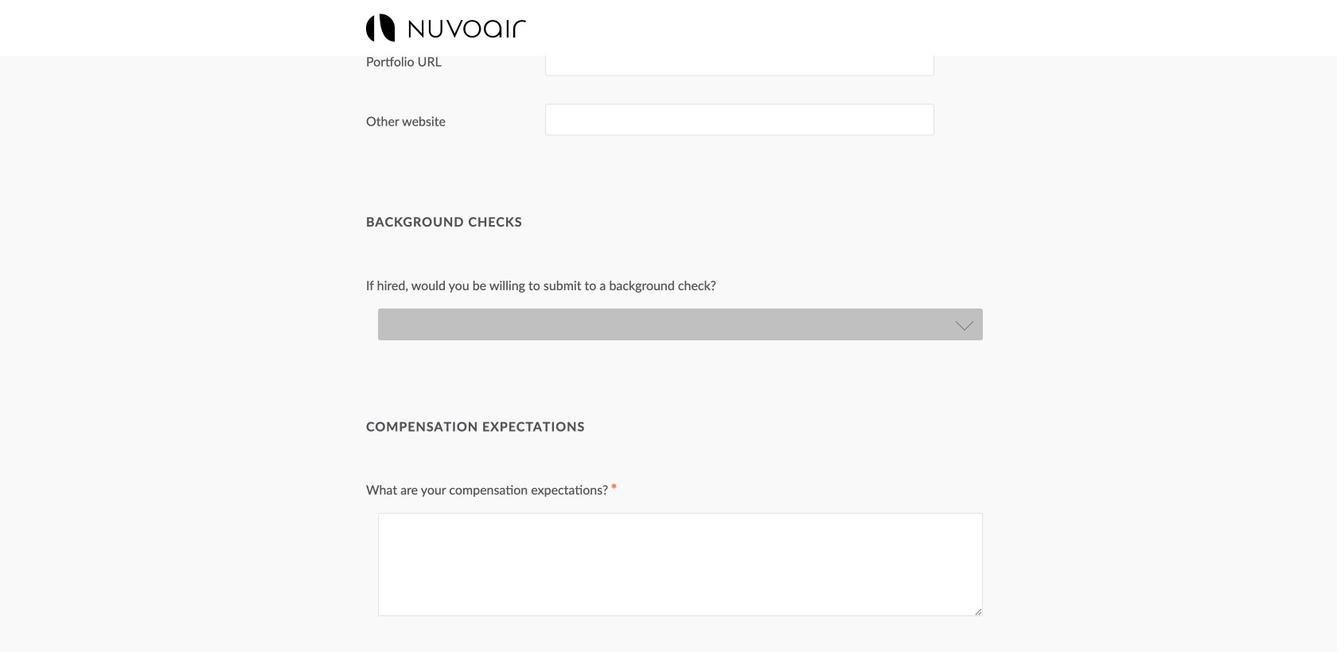 Task type: locate. For each thing, give the bounding box(es) containing it.
nuvoair logo image
[[366, 14, 526, 42]]

None text field
[[545, 0, 935, 16], [545, 44, 935, 76], [545, 104, 935, 136], [378, 514, 983, 617], [545, 0, 935, 16], [545, 44, 935, 76], [545, 104, 935, 136], [378, 514, 983, 617]]



Task type: vqa. For each thing, say whether or not it's contained in the screenshot.
text box
yes



